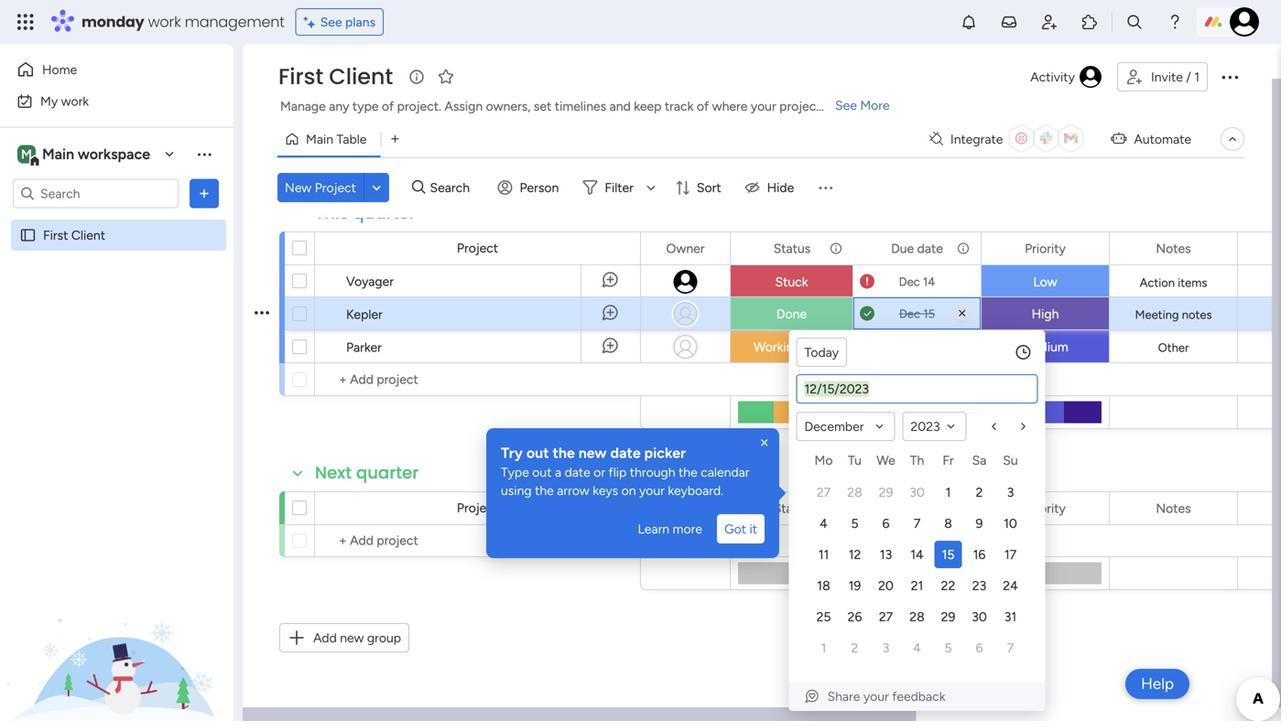 Task type: locate. For each thing, give the bounding box(es) containing it.
0 horizontal spatial client
[[71, 228, 105, 243]]

0 vertical spatial due
[[891, 241, 914, 256]]

date up arrow
[[565, 465, 591, 480]]

1 horizontal spatial main
[[306, 131, 333, 147]]

invite
[[1151, 69, 1183, 85]]

status down monday element
[[774, 501, 811, 517]]

1 vertical spatial 5
[[945, 641, 952, 656]]

1 horizontal spatial 6 button
[[966, 635, 993, 662]]

dec 15
[[899, 307, 935, 321]]

out left a
[[532, 465, 552, 480]]

status up stuck
[[774, 241, 811, 256]]

work inside button
[[61, 93, 89, 109]]

0 vertical spatial 3
[[1007, 485, 1014, 500]]

tuesday element
[[839, 450, 870, 477]]

0 horizontal spatial 6
[[882, 516, 890, 532]]

new
[[578, 445, 607, 462], [340, 631, 364, 646]]

5 button up feedback on the bottom right
[[935, 635, 962, 662]]

28 down tuesday element
[[847, 485, 862, 500]]

new project button
[[277, 173, 363, 202]]

see left plans
[[320, 14, 342, 30]]

2 down saturday 'element' in the bottom of the page
[[976, 485, 983, 500]]

0 horizontal spatial main
[[42, 146, 74, 163]]

see left more
[[835, 98, 857, 113]]

1 vertical spatial 2 button
[[841, 635, 869, 662]]

15
[[923, 307, 935, 321], [942, 547, 955, 563]]

1 horizontal spatial see
[[835, 98, 857, 113]]

main inside 'workspace selection' element
[[42, 146, 74, 163]]

work right 'monday'
[[148, 11, 181, 32]]

quarter down angle down icon
[[353, 201, 416, 225]]

notes
[[1182, 308, 1212, 322]]

grid
[[808, 450, 1026, 664]]

30 button down 'thursday' 'element'
[[903, 479, 931, 506]]

see inside button
[[320, 14, 342, 30]]

apps image
[[1081, 13, 1099, 31]]

6 button down 23 button
[[966, 635, 993, 662]]

1 horizontal spatial 2 button
[[966, 479, 993, 506]]

calendar
[[701, 465, 750, 480]]

1 due date field from the top
[[887, 239, 948, 259]]

0 vertical spatial 7 button
[[903, 510, 931, 538]]

2 vertical spatial project
[[457, 500, 498, 516]]

0 horizontal spatial 3 button
[[872, 635, 900, 662]]

1 vertical spatial 30
[[972, 609, 987, 625]]

1 horizontal spatial 4 button
[[903, 635, 931, 662]]

my work
[[40, 93, 89, 109]]

2 vertical spatial your
[[863, 689, 889, 705]]

priority right 10 button
[[1025, 501, 1066, 517]]

new inside "button"
[[340, 631, 364, 646]]

14 right 13 button
[[911, 547, 924, 563]]

1 vertical spatial quarter
[[356, 462, 419, 485]]

0 horizontal spatial options image
[[195, 185, 213, 203]]

previous image
[[987, 419, 1001, 434]]

1 of from the left
[[382, 98, 394, 114]]

due up dec 14
[[891, 241, 914, 256]]

dec for dec 14
[[899, 275, 920, 289]]

got
[[724, 522, 746, 537]]

7 button down 31 button at the bottom right of page
[[997, 635, 1024, 662]]

1 vertical spatial new
[[340, 631, 364, 646]]

1 horizontal spatial 2
[[976, 485, 983, 500]]

project up this at left top
[[315, 180, 356, 196]]

1 vertical spatial status
[[774, 501, 811, 517]]

lottie animation element
[[0, 537, 234, 722]]

1 vertical spatial 7
[[1007, 641, 1014, 656]]

more
[[673, 522, 702, 537]]

1 horizontal spatial 28
[[910, 609, 925, 625]]

priority
[[1025, 241, 1066, 256], [1025, 501, 1066, 517]]

24
[[1003, 578, 1018, 594]]

share your feedback
[[827, 689, 946, 705]]

client
[[329, 61, 393, 92], [71, 228, 105, 243]]

1 horizontal spatial 27 button
[[872, 604, 900, 631]]

public board image
[[19, 227, 37, 244]]

Status field
[[769, 239, 815, 259], [769, 499, 815, 519]]

1 priority field from the top
[[1020, 239, 1070, 259]]

2 notes from the top
[[1156, 501, 1191, 517]]

grid containing mo
[[808, 450, 1026, 664]]

2 down 26 button
[[851, 641, 858, 656]]

learn more
[[638, 522, 702, 537]]

thursday element
[[902, 450, 933, 477]]

collapse board header image
[[1225, 132, 1240, 147]]

notifications image
[[960, 13, 978, 31]]

work
[[148, 11, 181, 32], [61, 93, 89, 109]]

friday element
[[933, 450, 964, 477]]

add to favorites image
[[437, 67, 455, 86]]

1 vertical spatial it
[[750, 522, 757, 537]]

your inside the share your feedback link
[[863, 689, 889, 705]]

monday
[[82, 11, 144, 32]]

1 due date from the top
[[891, 241, 943, 256]]

date up dec 14
[[917, 241, 943, 256]]

help
[[1141, 675, 1174, 694]]

2 for 2 button to the left
[[851, 641, 858, 656]]

Priority field
[[1020, 239, 1070, 259], [1020, 499, 1070, 519]]

0 horizontal spatial new
[[340, 631, 364, 646]]

1 horizontal spatial 7 button
[[997, 635, 1024, 662]]

status
[[774, 241, 811, 256], [774, 501, 811, 517]]

2 button down 26 button
[[841, 635, 869, 662]]

1 vertical spatial 14
[[911, 547, 924, 563]]

30 left 31
[[972, 609, 987, 625]]

27 button down monday element
[[810, 479, 837, 506]]

priority field right 10
[[1020, 499, 1070, 519]]

first client
[[278, 61, 393, 92], [43, 228, 105, 243]]

1 horizontal spatial first client
[[278, 61, 393, 92]]

owner element
[[661, 498, 710, 520]]

0 vertical spatial quarter
[[353, 201, 416, 225]]

project up + add project text field
[[457, 500, 498, 516]]

project
[[780, 98, 821, 114]]

14 inside button
[[911, 547, 924, 563]]

column information image for status
[[829, 241, 843, 256]]

date left 8
[[917, 501, 943, 517]]

4 button up 11
[[810, 510, 837, 538]]

3 button down sunday element
[[997, 479, 1024, 506]]

1 horizontal spatial 30
[[972, 609, 987, 625]]

the right using
[[535, 483, 554, 499]]

0 vertical spatial your
[[751, 98, 776, 114]]

set
[[534, 98, 552, 114]]

0 horizontal spatial 27 button
[[810, 479, 837, 506]]

quarter for next quarter
[[356, 462, 419, 485]]

first client right the public board image
[[43, 228, 105, 243]]

Date field
[[797, 375, 1037, 403]]

2 priority from the top
[[1025, 501, 1066, 517]]

0 vertical spatial 2 button
[[966, 479, 993, 506]]

date
[[917, 241, 943, 256], [610, 445, 641, 462], [565, 465, 591, 480], [917, 501, 943, 517]]

7 button
[[903, 510, 931, 538], [997, 635, 1024, 662]]

options image
[[195, 185, 213, 203], [704, 233, 717, 264], [955, 233, 968, 264]]

20
[[878, 578, 894, 594]]

4 for the bottommost 4 button
[[913, 641, 921, 656]]

29 for the left "29" "button"
[[879, 485, 893, 500]]

2023
[[911, 419, 940, 435]]

1 due from the top
[[891, 241, 914, 256]]

the up keyboard.
[[679, 465, 698, 480]]

3 down sunday element
[[1007, 485, 1014, 500]]

1 vertical spatial 1
[[946, 485, 951, 500]]

status for second status field from the top of the page
[[774, 501, 811, 517]]

1 priority from the top
[[1025, 241, 1066, 256]]

new
[[285, 180, 312, 196]]

1 button down "25" button
[[810, 635, 837, 662]]

2 status field from the top
[[769, 499, 815, 519]]

15 right 14 button at the right bottom
[[942, 547, 955, 563]]

1 column information image from the left
[[829, 241, 843, 256]]

2 vertical spatial the
[[535, 483, 554, 499]]

due date up dec 14
[[891, 241, 943, 256]]

1 vertical spatial 3
[[883, 641, 890, 656]]

2 button
[[966, 479, 993, 506], [841, 635, 869, 662]]

0 horizontal spatial 6 button
[[872, 510, 900, 538]]

14 up dec 15
[[923, 275, 935, 289]]

options image
[[1219, 66, 1241, 88], [828, 233, 841, 264], [255, 292, 269, 336], [1212, 493, 1224, 524]]

29 button down the 22 'button'
[[935, 604, 962, 631]]

Notes field
[[1151, 239, 1196, 259], [1151, 499, 1196, 519]]

0 horizontal spatial 1
[[821, 641, 826, 656]]

0 horizontal spatial 7 button
[[903, 510, 931, 538]]

1 notes from the top
[[1156, 241, 1191, 256]]

1 vertical spatial 29
[[941, 609, 956, 625]]

main left table
[[306, 131, 333, 147]]

keep
[[634, 98, 662, 114]]

4 up the share your feedback link
[[913, 641, 921, 656]]

6 down 23 button
[[976, 641, 983, 656]]

1 horizontal spatial 1 button
[[935, 479, 962, 506]]

0 horizontal spatial 4 button
[[810, 510, 837, 538]]

type
[[501, 465, 529, 480]]

column information image
[[829, 241, 843, 256], [956, 241, 971, 256]]

0 horizontal spatial 4
[[820, 516, 828, 532]]

due date left 8
[[891, 501, 943, 517]]

0 horizontal spatial on
[[622, 483, 636, 499]]

work right my at left
[[61, 93, 89, 109]]

4 button up the share your feedback link
[[903, 635, 931, 662]]

0 horizontal spatial 28
[[847, 485, 862, 500]]

4 for top 4 button
[[820, 516, 828, 532]]

3 button up share your feedback
[[872, 635, 900, 662]]

0 horizontal spatial column information image
[[829, 241, 843, 256]]

inbox image
[[1000, 13, 1018, 31]]

work for monday
[[148, 11, 181, 32]]

first right the public board image
[[43, 228, 68, 243]]

2 horizontal spatial options image
[[955, 233, 968, 264]]

on right working
[[804, 339, 819, 355]]

1 down friday element
[[946, 485, 951, 500]]

out
[[526, 445, 549, 462], [532, 465, 552, 480]]

it right got
[[750, 522, 757, 537]]

11 button
[[810, 541, 837, 569]]

tu
[[848, 453, 862, 468]]

of right type
[[382, 98, 394, 114]]

0 vertical spatial work
[[148, 11, 181, 32]]

on down flip
[[622, 483, 636, 499]]

30 button left 31
[[966, 604, 993, 631]]

new up or
[[578, 445, 607, 462]]

0 horizontal spatial first client
[[43, 228, 105, 243]]

1 vertical spatial first
[[43, 228, 68, 243]]

29 down "wednesday" element at the right of the page
[[879, 485, 893, 500]]

5 up 12 button
[[851, 516, 859, 532]]

this
[[315, 201, 349, 225]]

2 button down saturday 'element' in the bottom of the page
[[966, 479, 993, 506]]

work for my
[[61, 93, 89, 109]]

home button
[[11, 55, 197, 84]]

1 down 25
[[821, 641, 826, 656]]

6 up 13 button
[[882, 516, 890, 532]]

1 horizontal spatial it
[[822, 339, 830, 355]]

today
[[805, 345, 839, 360]]

show board description image
[[406, 68, 428, 86]]

1 vertical spatial 28 button
[[903, 604, 931, 631]]

2 status from the top
[[774, 501, 811, 517]]

16
[[973, 547, 986, 563]]

mo
[[815, 453, 833, 468]]

2 dec from the top
[[899, 307, 920, 321]]

your right where
[[751, 98, 776, 114]]

status field down monday element
[[769, 499, 815, 519]]

column information image for due date
[[956, 241, 971, 256]]

1 status field from the top
[[769, 239, 815, 259]]

6
[[882, 516, 890, 532], [976, 641, 983, 656]]

the
[[553, 445, 575, 462], [679, 465, 698, 480], [535, 483, 554, 499]]

main for main workspace
[[42, 146, 74, 163]]

th
[[910, 453, 924, 468]]

first client inside list box
[[43, 228, 105, 243]]

30
[[910, 485, 925, 500], [972, 609, 987, 625]]

1 vertical spatial 15
[[942, 547, 955, 563]]

dec down dec 14
[[899, 307, 920, 321]]

add time image
[[1014, 343, 1033, 362]]

main table
[[306, 131, 367, 147]]

2 of from the left
[[697, 98, 709, 114]]

due for 1st due date field from the bottom
[[891, 501, 914, 517]]

try out the new date picker heading
[[501, 443, 765, 463]]

0 horizontal spatial work
[[61, 93, 89, 109]]

main right workspace image
[[42, 146, 74, 163]]

7 down 31
[[1007, 641, 1014, 656]]

17 button
[[997, 541, 1024, 569]]

7 for top 7 button
[[914, 516, 921, 532]]

5 button up 12 button
[[841, 510, 869, 538]]

action
[[1140, 276, 1175, 290]]

quarter right next
[[356, 462, 419, 485]]

This quarter field
[[310, 201, 420, 225]]

0 vertical spatial priority field
[[1020, 239, 1070, 259]]

1 inside invite / 1 button
[[1194, 69, 1200, 85]]

integrate
[[951, 131, 1003, 147]]

29 button down "wednesday" element at the right of the page
[[872, 479, 900, 506]]

1 status from the top
[[774, 241, 811, 256]]

the up a
[[553, 445, 575, 462]]

1 horizontal spatial 3 button
[[997, 479, 1024, 506]]

0 vertical spatial see
[[320, 14, 342, 30]]

1 button
[[935, 479, 962, 506], [810, 635, 837, 662]]

0 vertical spatial 4
[[820, 516, 828, 532]]

1 horizontal spatial 28 button
[[903, 604, 931, 631]]

1 horizontal spatial your
[[751, 98, 776, 114]]

1 right the /
[[1194, 69, 1200, 85]]

priority up low
[[1025, 241, 1066, 256]]

5 for the right 5 button
[[945, 641, 952, 656]]

1 dec from the top
[[899, 275, 920, 289]]

arrow
[[557, 483, 590, 499]]

28 button down 21
[[903, 604, 931, 631]]

due date field up dec 14
[[887, 239, 948, 259]]

0 vertical spatial status field
[[769, 239, 815, 259]]

1 vertical spatial notes field
[[1151, 499, 1196, 519]]

through
[[630, 465, 675, 480]]

add new group
[[313, 631, 401, 646]]

track
[[665, 98, 694, 114]]

fr
[[943, 453, 954, 468]]

v2 search image
[[412, 177, 425, 198]]

1 vertical spatial work
[[61, 93, 89, 109]]

your down through
[[639, 483, 665, 499]]

6 button up 13 button
[[872, 510, 900, 538]]

1 horizontal spatial first
[[278, 61, 323, 92]]

first inside list box
[[43, 228, 68, 243]]

0 vertical spatial 29
[[879, 485, 893, 500]]

project down search field
[[457, 240, 498, 256]]

picker
[[644, 445, 686, 462]]

row group
[[808, 477, 1026, 664]]

see plans
[[320, 14, 376, 30]]

workspace selection element
[[17, 143, 153, 167]]

dec up dec 15
[[899, 275, 920, 289]]

1 vertical spatial 4
[[913, 641, 921, 656]]

29 down 22
[[941, 609, 956, 625]]

try out the new date picker type out a date or flip through the calendar using the arrow keys on your keyboard.
[[501, 445, 753, 499]]

1 vertical spatial see
[[835, 98, 857, 113]]

0 horizontal spatial 30
[[910, 485, 925, 500]]

main
[[306, 131, 333, 147], [42, 146, 74, 163]]

first client up any
[[278, 61, 393, 92]]

0 vertical spatial notes field
[[1151, 239, 1196, 259]]

client down search in workspace field
[[71, 228, 105, 243]]

5 up feedback on the bottom right
[[945, 641, 952, 656]]

0 vertical spatial 27 button
[[810, 479, 837, 506]]

1 vertical spatial 2
[[851, 641, 858, 656]]

14 button
[[903, 541, 931, 569]]

Owner field
[[662, 239, 709, 259]]

7 left 8
[[914, 516, 921, 532]]

6 for top 6 button
[[882, 516, 890, 532]]

4 up 11
[[820, 516, 828, 532]]

27 for the bottom 27 button
[[879, 609, 893, 625]]

1 vertical spatial priority field
[[1020, 499, 1070, 519]]

due for 1st due date field from the top
[[891, 241, 914, 256]]

workspace options image
[[195, 145, 213, 163]]

6 button
[[872, 510, 900, 538], [966, 635, 993, 662]]

your right the share
[[863, 689, 889, 705]]

menu image
[[816, 179, 835, 197]]

medium
[[1022, 339, 1069, 355]]

person
[[520, 180, 559, 196]]

search everything image
[[1126, 13, 1144, 31]]

management
[[185, 11, 285, 32]]

owner
[[666, 241, 705, 256]]

0 vertical spatial new
[[578, 445, 607, 462]]

priority for 1st priority field from the top
[[1025, 241, 1066, 256]]

18 button
[[810, 572, 837, 600]]

1 horizontal spatial 7
[[1007, 641, 1014, 656]]

0 vertical spatial on
[[804, 339, 819, 355]]

3 up share your feedback
[[883, 641, 890, 656]]

0 vertical spatial due date field
[[887, 239, 948, 259]]

invite members image
[[1040, 13, 1059, 31]]

1 button down friday element
[[935, 479, 962, 506]]

december
[[805, 419, 864, 435]]

of right track
[[697, 98, 709, 114]]

activity
[[1031, 69, 1075, 85]]

quarter for this quarter
[[353, 201, 416, 225]]

learn more button
[[631, 515, 710, 544]]

First Client field
[[274, 61, 398, 92]]

option
[[0, 219, 234, 223]]

28 down 21
[[910, 609, 925, 625]]

1 vertical spatial 5 button
[[935, 635, 962, 662]]

date up flip
[[610, 445, 641, 462]]

main inside button
[[306, 131, 333, 147]]

2 due from the top
[[891, 501, 914, 517]]

it right working
[[822, 339, 830, 355]]

it inside button
[[750, 522, 757, 537]]

this quarter
[[315, 201, 416, 225]]

1 horizontal spatial work
[[148, 11, 181, 32]]

0 vertical spatial 15
[[923, 307, 935, 321]]

stands.
[[824, 98, 865, 114]]

person button
[[490, 173, 570, 202]]

out right try
[[526, 445, 549, 462]]

28 button down tuesday element
[[841, 479, 869, 506]]

Due date field
[[887, 239, 948, 259], [887, 499, 948, 519]]

19
[[849, 578, 861, 594]]

your
[[751, 98, 776, 114], [639, 483, 665, 499], [863, 689, 889, 705]]

kepler
[[346, 307, 383, 322]]

client up type
[[329, 61, 393, 92]]

30 down 'thursday' 'element'
[[910, 485, 925, 500]]

status field up stuck
[[769, 239, 815, 259]]

31
[[1004, 609, 1017, 625]]

due down 'thursday' 'element'
[[891, 501, 914, 517]]

7 button left 8
[[903, 510, 931, 538]]

share your feedback link
[[804, 688, 1031, 706]]

2 vertical spatial 1
[[821, 641, 826, 656]]

0 vertical spatial 27
[[817, 485, 831, 500]]

5 for the leftmost 5 button
[[851, 516, 859, 532]]

27 button down 20
[[872, 604, 900, 631]]

1 horizontal spatial column information image
[[956, 241, 971, 256]]

27 down monday element
[[817, 485, 831, 500]]

priority for 1st priority field from the bottom
[[1025, 501, 1066, 517]]

learn
[[638, 522, 670, 537]]

1 vertical spatial 27
[[879, 609, 893, 625]]

30 button
[[903, 479, 931, 506], [966, 604, 993, 631]]

1 horizontal spatial 5
[[945, 641, 952, 656]]

workspace image
[[17, 144, 36, 164]]

flip
[[609, 465, 627, 480]]

priority field up low
[[1020, 239, 1070, 259]]

1 vertical spatial the
[[679, 465, 698, 480]]

new project
[[285, 180, 356, 196]]

27 down 20
[[879, 609, 893, 625]]

due
[[891, 241, 914, 256], [891, 501, 914, 517]]

new right add
[[340, 631, 364, 646]]

first up the manage
[[278, 61, 323, 92]]

2 column information image from the left
[[956, 241, 971, 256]]

2 for 2 button to the right
[[976, 485, 983, 500]]

1 for top 1 button
[[946, 485, 951, 500]]



Task type: vqa. For each thing, say whether or not it's contained in the screenshot.


Task type: describe. For each thing, give the bounding box(es) containing it.
client inside list box
[[71, 228, 105, 243]]

0 horizontal spatial 15
[[923, 307, 935, 321]]

next
[[315, 462, 352, 485]]

8 button
[[935, 510, 962, 538]]

1 horizontal spatial 5 button
[[935, 635, 962, 662]]

15 inside button
[[942, 547, 955, 563]]

got it
[[724, 522, 757, 537]]

v2 done deadline image
[[860, 305, 875, 323]]

add new group button
[[279, 624, 409, 653]]

0 vertical spatial first client
[[278, 61, 393, 92]]

25 button
[[810, 604, 837, 631]]

8
[[944, 516, 952, 532]]

my work button
[[11, 87, 197, 116]]

your inside try out the new date picker type out a date or flip through the calendar using the arrow keys on your keyboard.
[[639, 483, 665, 499]]

1 horizontal spatial options image
[[704, 233, 717, 264]]

filter
[[605, 180, 634, 196]]

0 vertical spatial the
[[553, 445, 575, 462]]

next quarter
[[315, 462, 419, 485]]

close image
[[757, 436, 772, 451]]

0 vertical spatial 14
[[923, 275, 935, 289]]

22
[[941, 578, 955, 594]]

30 for the leftmost 30 button
[[910, 485, 925, 500]]

add
[[313, 631, 337, 646]]

30 for right 30 button
[[972, 609, 987, 625]]

1 vertical spatial out
[[532, 465, 552, 480]]

Search field
[[425, 175, 480, 201]]

v2 overdue deadline image
[[860, 273, 875, 291]]

0 horizontal spatial 28 button
[[841, 479, 869, 506]]

items
[[1178, 276, 1207, 290]]

wednesday element
[[870, 450, 902, 477]]

23 button
[[966, 572, 993, 600]]

see for see plans
[[320, 14, 342, 30]]

high
[[1032, 306, 1059, 322]]

saturday element
[[964, 450, 995, 477]]

0 vertical spatial it
[[822, 339, 830, 355]]

today button
[[796, 338, 847, 367]]

13
[[880, 547, 892, 563]]

1 vertical spatial 27 button
[[872, 604, 900, 631]]

more
[[860, 98, 890, 113]]

0 horizontal spatial 5 button
[[841, 510, 869, 538]]

working
[[754, 339, 801, 355]]

project for next quarter
[[457, 500, 498, 516]]

2 due date field from the top
[[887, 499, 948, 519]]

1 vertical spatial 6 button
[[966, 635, 993, 662]]

3 for bottom 3 button
[[883, 641, 890, 656]]

my
[[40, 93, 58, 109]]

25
[[816, 609, 831, 625]]

project inside "button"
[[315, 180, 356, 196]]

12 button
[[841, 541, 869, 569]]

27 for 27 button to the top
[[817, 485, 831, 500]]

keyboard.
[[668, 483, 724, 499]]

invite / 1 button
[[1117, 62, 1208, 92]]

help image
[[1166, 13, 1184, 31]]

10
[[1004, 516, 1017, 532]]

0 horizontal spatial 30 button
[[903, 479, 931, 506]]

0 vertical spatial out
[[526, 445, 549, 462]]

arrow down image
[[640, 177, 662, 199]]

new inside try out the new date picker type out a date or flip through the calendar using the arrow keys on your keyboard.
[[578, 445, 607, 462]]

20 button
[[872, 572, 900, 600]]

1 vertical spatial 4 button
[[903, 635, 931, 662]]

first client list box
[[0, 216, 234, 498]]

try
[[501, 445, 523, 462]]

hide
[[767, 180, 794, 196]]

7 for the bottom 7 button
[[1007, 641, 1014, 656]]

and
[[610, 98, 631, 114]]

we
[[877, 453, 895, 468]]

voyager
[[346, 274, 394, 289]]

6 for the bottom 6 button
[[976, 641, 983, 656]]

sa
[[972, 453, 987, 468]]

2 notes field from the top
[[1151, 499, 1196, 519]]

where
[[712, 98, 748, 114]]

0 horizontal spatial 29 button
[[872, 479, 900, 506]]

dec 14
[[899, 275, 935, 289]]

main table button
[[277, 125, 380, 154]]

9
[[976, 516, 983, 532]]

16 button
[[966, 541, 993, 569]]

owners,
[[486, 98, 531, 114]]

1 vertical spatial 7 button
[[997, 635, 1024, 662]]

on inside try out the new date picker type out a date or flip through the calendar using the arrow keys on your keyboard.
[[622, 483, 636, 499]]

24 button
[[997, 572, 1024, 600]]

main workspace
[[42, 146, 150, 163]]

monday element
[[808, 450, 839, 477]]

3 for 3 button to the top
[[1007, 485, 1014, 500]]

17
[[1004, 547, 1017, 563]]

0 vertical spatial 6 button
[[872, 510, 900, 538]]

select product image
[[16, 13, 35, 31]]

26 button
[[841, 604, 869, 631]]

1 horizontal spatial 29 button
[[935, 604, 962, 631]]

parker
[[346, 340, 382, 355]]

Search in workspace field
[[38, 183, 153, 204]]

status for first status field
[[774, 241, 811, 256]]

next image
[[1016, 419, 1031, 434]]

2023 button
[[902, 412, 967, 441]]

1 notes field from the top
[[1151, 239, 1196, 259]]

row group containing 27
[[808, 477, 1026, 664]]

1 horizontal spatial client
[[329, 61, 393, 92]]

stuck
[[775, 274, 808, 290]]

lottie animation image
[[0, 537, 234, 722]]

see more
[[835, 98, 890, 113]]

share
[[827, 689, 860, 705]]

main for main table
[[306, 131, 333, 147]]

working on it
[[754, 339, 830, 355]]

sort
[[697, 180, 721, 196]]

see plans button
[[296, 8, 384, 36]]

dec for dec 15
[[899, 307, 920, 321]]

december button
[[796, 412, 895, 441]]

type
[[352, 98, 379, 114]]

1 vertical spatial 28
[[910, 609, 925, 625]]

9 button
[[966, 510, 993, 538]]

0 vertical spatial 4 button
[[810, 510, 837, 538]]

filter button
[[575, 173, 662, 202]]

add view image
[[391, 133, 399, 146]]

/
[[1186, 69, 1191, 85]]

0 horizontal spatial 1 button
[[810, 635, 837, 662]]

keys
[[593, 483, 618, 499]]

using
[[501, 483, 532, 499]]

plans
[[345, 14, 376, 30]]

1 horizontal spatial 30 button
[[966, 604, 993, 631]]

noah lott image
[[1230, 7, 1259, 37]]

low
[[1033, 274, 1057, 290]]

0 vertical spatial 3 button
[[997, 479, 1024, 506]]

activity button
[[1023, 62, 1110, 92]]

2 priority field from the top
[[1020, 499, 1070, 519]]

1 vertical spatial 3 button
[[872, 635, 900, 662]]

any
[[329, 98, 349, 114]]

2 due date from the top
[[891, 501, 943, 517]]

23
[[972, 578, 987, 594]]

18
[[817, 578, 830, 594]]

timelines
[[555, 98, 606, 114]]

0 vertical spatial 1 button
[[935, 479, 962, 506]]

a
[[555, 465, 561, 480]]

10 button
[[997, 510, 1024, 538]]

+ Add project text field
[[324, 369, 632, 391]]

0 vertical spatial 28
[[847, 485, 862, 500]]

see for see more
[[835, 98, 857, 113]]

action items
[[1140, 276, 1207, 290]]

angle down image
[[372, 181, 381, 195]]

autopilot image
[[1111, 127, 1127, 150]]

done
[[777, 306, 807, 322]]

table
[[337, 131, 367, 147]]

Next quarter field
[[310, 462, 423, 485]]

manage any type of project. assign owners, set timelines and keep track of where your project stands.
[[280, 98, 865, 114]]

1 for the leftmost 1 button
[[821, 641, 826, 656]]

0 horizontal spatial 2 button
[[841, 635, 869, 662]]

home
[[42, 62, 77, 77]]

group
[[367, 631, 401, 646]]

help button
[[1126, 669, 1190, 700]]

sunday element
[[995, 450, 1026, 477]]

project for this quarter
[[457, 240, 498, 256]]

29 for rightmost "29" "button"
[[941, 609, 956, 625]]

+ Add project text field
[[324, 530, 632, 552]]

dapulse integrations image
[[930, 132, 943, 146]]

workspace
[[78, 146, 150, 163]]



